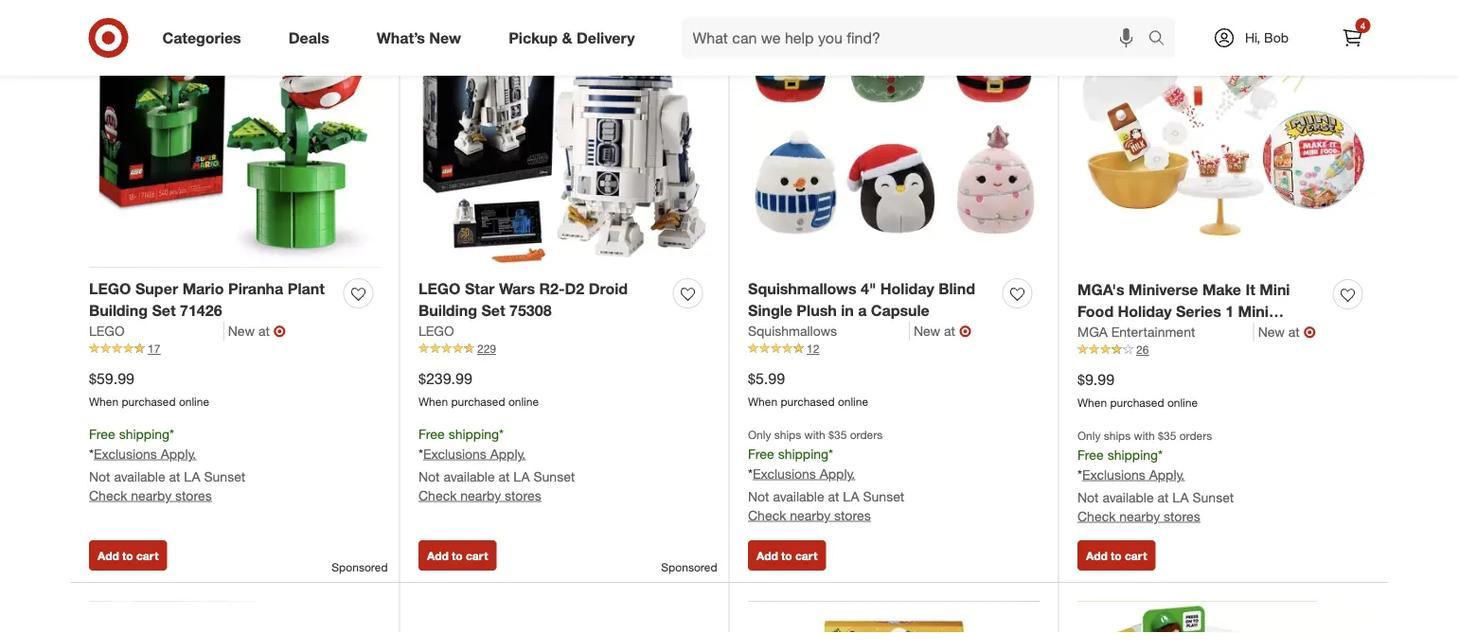 Task type: vqa. For each thing, say whether or not it's contained in the screenshot.
pickup button on the left of the page
no



Task type: describe. For each thing, give the bounding box(es) containing it.
squishmallows 4" holiday blind single plush in a capsule
[[748, 280, 975, 320]]

sponsored for lego star wars r2-d2 droid building set 75308
[[661, 561, 717, 575]]

star
[[465, 280, 495, 299]]

make
[[1203, 281, 1242, 299]]

add for $239.99
[[427, 549, 449, 563]]

hi, bob
[[1245, 29, 1289, 46]]

pickup & delivery
[[509, 28, 635, 47]]

71426
[[180, 302, 222, 320]]

12
[[807, 342, 820, 356]]

to for $9.99
[[1111, 549, 1122, 563]]

set inside lego super mario piranha plant building set 71426
[[152, 302, 176, 320]]

4
[[1361, 19, 1366, 31]]

17 link
[[89, 341, 381, 357]]

$5.99
[[748, 370, 785, 388]]

What can we help you find? suggestions appear below search field
[[681, 17, 1153, 59]]

wars
[[499, 280, 535, 299]]

check nearby stores button for $239.99
[[419, 486, 541, 505]]

17
[[148, 342, 160, 356]]

holiday inside squishmallows 4" holiday blind single plush in a capsule
[[881, 280, 935, 299]]

what's new
[[377, 28, 461, 47]]

¬ for squishmallows 4" holiday blind single plush in a capsule
[[959, 322, 972, 340]]

deals
[[289, 28, 329, 47]]

exclusions apply. link for $239.99
[[423, 446, 526, 462]]

exclusions down $9.99 when purchased online
[[1082, 467, 1146, 483]]

set inside lego star wars r2-d2 droid building set 75308
[[482, 302, 505, 320]]

cart for $239.99
[[466, 549, 488, 563]]

online for $59.99
[[179, 395, 209, 409]]

shipping down $9.99 when purchased online
[[1108, 447, 1158, 463]]

$9.99
[[1078, 371, 1115, 389]]

add to cart button for $5.99
[[748, 541, 826, 571]]

building inside lego super mario piranha plant building set 71426
[[89, 302, 148, 320]]

ships for $5.99
[[775, 428, 801, 442]]

pickup
[[509, 28, 558, 47]]

when for $9.99
[[1078, 396, 1107, 410]]

26 link
[[1078, 342, 1370, 358]]

¬ for lego super mario piranha plant building set 71426
[[274, 322, 286, 340]]

series
[[1176, 303, 1222, 321]]

lego up $239.99
[[419, 323, 454, 339]]

categories link
[[146, 17, 265, 59]]

plant
[[288, 280, 325, 299]]

blind
[[939, 280, 975, 299]]

$5.99 when purchased online
[[748, 370, 869, 409]]

online for $9.99
[[1168, 396, 1198, 410]]

only for $9.99
[[1078, 429, 1101, 443]]

apply. down $239.99 when purchased online
[[490, 446, 526, 462]]

4 link
[[1332, 17, 1374, 59]]

exclusions down the $59.99 when purchased online
[[94, 446, 157, 462]]

delivery
[[577, 28, 635, 47]]

new at ¬ for it
[[1258, 323, 1316, 341]]

add to cart for $5.99
[[757, 549, 818, 563]]

purchased for $5.99
[[781, 395, 835, 409]]

only ships with $35 orders free shipping * * exclusions apply. not available at la sunset check nearby stores for $5.99
[[748, 428, 905, 524]]

mga
[[1078, 324, 1108, 340]]

$239.99
[[419, 370, 472, 388]]

miniverse
[[1129, 281, 1199, 299]]

add to cart button for $59.99
[[89, 541, 167, 571]]

entertainment
[[1112, 324, 1196, 340]]

mga entertainment
[[1078, 324, 1196, 340]]

1 vertical spatial mini
[[1238, 303, 1269, 321]]

26
[[1137, 343, 1149, 357]]

free shipping * * exclusions apply. not available at la sunset check nearby stores for $59.99
[[89, 426, 246, 504]]

only for $5.99
[[748, 428, 771, 442]]

add to cart for $59.99
[[98, 549, 159, 563]]

check nearby stores button for $59.99
[[89, 486, 212, 505]]

1
[[1226, 303, 1234, 321]]

mga's miniverse make it mini food holiday series 1 mini collectibles link
[[1078, 280, 1326, 343]]

only ships with $35 orders free shipping * * exclusions apply. not available at la sunset check nearby stores for $9.99
[[1078, 429, 1234, 525]]

lego up $59.99
[[89, 323, 125, 339]]

lego super mario piranha plant building set 71426
[[89, 280, 325, 320]]

holiday inside mga's miniverse make it mini food holiday series 1 mini collectibles
[[1118, 303, 1172, 321]]

mga's
[[1078, 281, 1125, 299]]

deals link
[[272, 17, 353, 59]]

orders for $9.99
[[1180, 429, 1213, 443]]

cart for $59.99
[[136, 549, 159, 563]]

droid
[[589, 280, 628, 299]]

lego inside lego star wars r2-d2 droid building set 75308
[[419, 280, 461, 299]]

$59.99 when purchased online
[[89, 370, 209, 409]]

add to cart button for $239.99
[[419, 541, 497, 571]]

exclusions down $239.99 when purchased online
[[423, 446, 487, 462]]

a
[[858, 302, 867, 320]]

$59.99
[[89, 370, 134, 388]]

categories
[[162, 28, 241, 47]]

search
[[1140, 30, 1185, 49]]

12 link
[[748, 341, 1040, 357]]

$9.99 when purchased online
[[1078, 371, 1198, 410]]

hi,
[[1245, 29, 1261, 46]]

free down $5.99 at the bottom of the page
[[748, 446, 774, 463]]

sponsored for lego super mario piranha plant building set 71426
[[332, 561, 388, 575]]

apply. down the $59.99 when purchased online
[[161, 446, 196, 462]]

with for $5.99
[[805, 428, 826, 442]]

online for $239.99
[[509, 395, 539, 409]]

new at ¬ for piranha
[[228, 322, 286, 340]]

to for $239.99
[[452, 549, 463, 563]]

it
[[1246, 281, 1256, 299]]

$239.99 when purchased online
[[419, 370, 539, 409]]

mga's miniverse make it mini food holiday series 1 mini collectibles
[[1078, 281, 1290, 343]]

squishmallows for squishmallows
[[748, 323, 837, 339]]



Task type: locate. For each thing, give the bounding box(es) containing it.
sponsored
[[332, 561, 388, 575], [661, 561, 717, 575]]

la
[[184, 468, 200, 485], [514, 468, 530, 485], [843, 488, 860, 505], [1173, 489, 1189, 506]]

free down $9.99
[[1078, 447, 1104, 463]]

purchased down $59.99
[[122, 395, 176, 409]]

mario
[[183, 280, 224, 299]]

add for $59.99
[[98, 549, 119, 563]]

squishmallows up 12
[[748, 323, 837, 339]]

0 horizontal spatial holiday
[[881, 280, 935, 299]]

free down $59.99
[[89, 426, 115, 443]]

squishmallows 4" holiday blind single plush in a capsule link
[[748, 279, 995, 322]]

ships
[[775, 428, 801, 442], [1104, 429, 1131, 443]]

1 vertical spatial squishmallows
[[748, 323, 837, 339]]

cart for $9.99
[[1125, 549, 1147, 563]]

what's
[[377, 28, 425, 47]]

only
[[748, 428, 771, 442], [1078, 429, 1101, 443]]

1 horizontal spatial $35
[[1158, 429, 1177, 443]]

0 horizontal spatial set
[[152, 302, 176, 320]]

exclusions apply. link down $5.99 when purchased online on the right of the page
[[753, 466, 855, 482]]

lego
[[89, 280, 131, 299], [419, 280, 461, 299], [89, 323, 125, 339], [419, 323, 454, 339]]

¬ up 26 link
[[1304, 323, 1316, 341]]

apply. down $9.99 when purchased online
[[1149, 467, 1185, 483]]

online
[[179, 395, 209, 409], [509, 395, 539, 409], [838, 395, 869, 409], [1168, 396, 1198, 410]]

holiday up capsule
[[881, 280, 935, 299]]

0 vertical spatial mini
[[1260, 281, 1290, 299]]

elmer's 9pc fantasy wonderland slime kit image
[[748, 602, 1040, 634], [748, 602, 1040, 634]]

4 add to cart from the left
[[1086, 549, 1147, 563]]

new down capsule
[[914, 323, 941, 339]]

1 add to cart button from the left
[[89, 541, 167, 571]]

1 sponsored from the left
[[332, 561, 388, 575]]

in
[[841, 302, 854, 320]]

not
[[89, 468, 110, 485], [419, 468, 440, 485], [748, 488, 770, 505], [1078, 489, 1099, 506]]

new for mga's miniverse make it mini food holiday series 1 mini collectibles
[[1258, 324, 1285, 340]]

$35 for $5.99
[[829, 428, 847, 442]]

only ships with $35 orders free shipping * * exclusions apply. not available at la sunset check nearby stores down $5.99 when purchased online on the right of the page
[[748, 428, 905, 524]]

squishmallows
[[748, 280, 857, 299], [748, 323, 837, 339]]

online down 26 link
[[1168, 396, 1198, 410]]

1 horizontal spatial free shipping * * exclusions apply. not available at la sunset check nearby stores
[[419, 426, 575, 504]]

lego link
[[89, 322, 224, 341], [419, 322, 454, 341]]

ships for $9.99
[[1104, 429, 1131, 443]]

0 horizontal spatial lego link
[[89, 322, 224, 341]]

holiday
[[881, 280, 935, 299], [1118, 303, 1172, 321]]

lego link up 17
[[89, 322, 224, 341]]

orders down $5.99 when purchased online on the right of the page
[[850, 428, 883, 442]]

purchased inside $5.99 when purchased online
[[781, 395, 835, 409]]

purchased inside $239.99 when purchased online
[[451, 395, 505, 409]]

2 lego link from the left
[[419, 322, 454, 341]]

1 cart from the left
[[136, 549, 159, 563]]

1 horizontal spatial only ships with $35 orders free shipping * * exclusions apply. not available at la sunset check nearby stores
[[1078, 429, 1234, 525]]

exclusions apply. link down the $59.99 when purchased online
[[94, 446, 196, 462]]

2 squishmallows from the top
[[748, 323, 837, 339]]

when for $5.99
[[748, 395, 778, 409]]

free shipping * * exclusions apply. not available at la sunset check nearby stores
[[89, 426, 246, 504], [419, 426, 575, 504]]

0 horizontal spatial orders
[[850, 428, 883, 442]]

holiday up mga entertainment
[[1118, 303, 1172, 321]]

4 cart from the left
[[1125, 549, 1147, 563]]

1 horizontal spatial ships
[[1104, 429, 1131, 443]]

1 horizontal spatial holiday
[[1118, 303, 1172, 321]]

online down 17 "link"
[[179, 395, 209, 409]]

2 set from the left
[[482, 302, 505, 320]]

4 add from the left
[[1086, 549, 1108, 563]]

purchased
[[122, 395, 176, 409], [451, 395, 505, 409], [781, 395, 835, 409], [1110, 396, 1165, 410]]

lego star wars r2-d2 droid building set 75308
[[419, 280, 628, 320]]

purchased inside the $59.99 when purchased online
[[122, 395, 176, 409]]

ships down $5.99 when purchased online on the right of the page
[[775, 428, 801, 442]]

shipping
[[119, 426, 170, 443], [449, 426, 499, 443], [778, 446, 829, 463], [1108, 447, 1158, 463]]

only down $9.99
[[1078, 429, 1101, 443]]

exclusions down $5.99 when purchased online on the right of the page
[[753, 466, 816, 482]]

4 to from the left
[[1111, 549, 1122, 563]]

add for $9.99
[[1086, 549, 1108, 563]]

purchased for $239.99
[[451, 395, 505, 409]]

squishmallows for squishmallows 4" holiday blind single plush in a capsule
[[748, 280, 857, 299]]

exclusions apply. link down $239.99 when purchased online
[[423, 446, 526, 462]]

single
[[748, 302, 793, 320]]

$35 for $9.99
[[1158, 429, 1177, 443]]

0 horizontal spatial $35
[[829, 428, 847, 442]]

exclusions apply. link down $9.99 when purchased online
[[1082, 467, 1185, 483]]

check
[[89, 487, 127, 504], [419, 487, 457, 504], [748, 507, 787, 524], [1078, 508, 1116, 525]]

available
[[114, 468, 165, 485], [444, 468, 495, 485], [773, 488, 825, 505], [1103, 489, 1154, 506]]

with down $9.99 when purchased online
[[1134, 429, 1155, 443]]

when down $59.99
[[89, 395, 119, 409]]

2 building from the left
[[419, 302, 477, 320]]

stores
[[175, 487, 212, 504], [505, 487, 541, 504], [834, 507, 871, 524], [1164, 508, 1201, 525]]

add to cart for $9.99
[[1086, 549, 1147, 563]]

apply. down $5.99 when purchased online on the right of the page
[[820, 466, 855, 482]]

bob
[[1264, 29, 1289, 46]]

shipping down the $59.99 when purchased online
[[119, 426, 170, 443]]

squishmallows inside squishmallows 4" holiday blind single plush in a capsule
[[748, 280, 857, 299]]

lego link up $239.99
[[419, 322, 454, 341]]

1 squishmallows from the top
[[748, 280, 857, 299]]

3 add from the left
[[757, 549, 778, 563]]

purchased down $5.99 at the bottom of the page
[[781, 395, 835, 409]]

add to cart button for $9.99
[[1078, 541, 1156, 571]]

online inside $239.99 when purchased online
[[509, 395, 539, 409]]

check nearby stores button for $5.99
[[748, 506, 871, 525]]

4 add to cart button from the left
[[1078, 541, 1156, 571]]

2 cart from the left
[[466, 549, 488, 563]]

1 horizontal spatial with
[[1134, 429, 1155, 443]]

when down $239.99
[[419, 395, 448, 409]]

when inside $239.99 when purchased online
[[419, 395, 448, 409]]

nearby
[[131, 487, 172, 504], [461, 487, 501, 504], [790, 507, 831, 524], [1120, 508, 1160, 525]]

purchased for $9.99
[[1110, 396, 1165, 410]]

0 horizontal spatial only
[[748, 428, 771, 442]]

new up 26 link
[[1258, 324, 1285, 340]]

to for $5.99
[[781, 549, 792, 563]]

food
[[1078, 303, 1114, 321]]

1 free shipping * * exclusions apply. not available at la sunset check nearby stores from the left
[[89, 426, 246, 504]]

purchased inside $9.99 when purchased online
[[1110, 396, 1165, 410]]

2 to from the left
[[452, 549, 463, 563]]

collectibles
[[1078, 324, 1162, 343]]

1 horizontal spatial set
[[482, 302, 505, 320]]

0 vertical spatial holiday
[[881, 280, 935, 299]]

new right what's
[[429, 28, 461, 47]]

$35 down $5.99 when purchased online on the right of the page
[[829, 428, 847, 442]]

lego left the super
[[89, 280, 131, 299]]

cart for $5.99
[[796, 549, 818, 563]]

building
[[89, 302, 148, 320], [419, 302, 477, 320]]

when inside the $59.99 when purchased online
[[89, 395, 119, 409]]

when
[[89, 395, 119, 409], [419, 395, 448, 409], [748, 395, 778, 409], [1078, 396, 1107, 410]]

new at ¬ for blind
[[914, 322, 972, 340]]

online for $5.99
[[838, 395, 869, 409]]

lego inside lego super mario piranha plant building set 71426
[[89, 280, 131, 299]]

lego super mario piranha plant building set 71426 image
[[89, 0, 381, 268], [89, 0, 381, 268]]

2 horizontal spatial new at ¬
[[1258, 323, 1316, 341]]

lego super mario piranha plant building set 71426 link
[[89, 279, 336, 322]]

orders
[[850, 428, 883, 442], [1180, 429, 1213, 443]]

free shipping * * exclusions apply. not available at la sunset check nearby stores for $239.99
[[419, 426, 575, 504]]

exclusions apply. link for $5.99
[[753, 466, 855, 482]]

add
[[98, 549, 119, 563], [427, 549, 449, 563], [757, 549, 778, 563], [1086, 549, 1108, 563]]

purchased down $239.99
[[451, 395, 505, 409]]

what's new link
[[361, 17, 485, 59]]

to for $59.99
[[122, 549, 133, 563]]

free shipping * * exclusions apply. not available at la sunset check nearby stores down $239.99 when purchased online
[[419, 426, 575, 504]]

free shipping * * exclusions apply. not available at la sunset check nearby stores down the $59.99 when purchased online
[[89, 426, 246, 504]]

3 cart from the left
[[796, 549, 818, 563]]

online down 12 link
[[838, 395, 869, 409]]

cart
[[136, 549, 159, 563], [466, 549, 488, 563], [796, 549, 818, 563], [1125, 549, 1147, 563]]

1 lego link from the left
[[89, 322, 224, 341]]

mga entertainment link
[[1078, 323, 1255, 342]]

1 vertical spatial holiday
[[1118, 303, 1172, 321]]

2 horizontal spatial ¬
[[1304, 323, 1316, 341]]

pickup & delivery link
[[493, 17, 659, 59]]

1 add from the left
[[98, 549, 119, 563]]

2 add to cart from the left
[[427, 549, 488, 563]]

lego left 'star'
[[419, 280, 461, 299]]

0 horizontal spatial ¬
[[274, 322, 286, 340]]

1 building from the left
[[89, 302, 148, 320]]

¬
[[274, 322, 286, 340], [959, 322, 972, 340], [1304, 323, 1316, 341]]

shipping down $239.99 when purchased online
[[449, 426, 499, 443]]

add to cart for $239.99
[[427, 549, 488, 563]]

exclusions
[[94, 446, 157, 462], [423, 446, 487, 462], [753, 466, 816, 482], [1082, 467, 1146, 483]]

mini right it
[[1260, 281, 1290, 299]]

squishmallows up plush
[[748, 280, 857, 299]]

2 sponsored from the left
[[661, 561, 717, 575]]

online down 229 link
[[509, 395, 539, 409]]

mini down it
[[1238, 303, 1269, 321]]

*
[[170, 426, 174, 443], [499, 426, 504, 443], [89, 446, 94, 462], [419, 446, 423, 462], [829, 446, 833, 463], [1158, 447, 1163, 463], [748, 466, 753, 482], [1078, 467, 1082, 483]]

only ships with $35 orders free shipping * * exclusions apply. not available at la sunset check nearby stores
[[748, 428, 905, 524], [1078, 429, 1234, 525]]

1 horizontal spatial ¬
[[959, 322, 972, 340]]

set
[[152, 302, 176, 320], [482, 302, 505, 320]]

add to cart button
[[89, 541, 167, 571], [419, 541, 497, 571], [748, 541, 826, 571], [1078, 541, 1156, 571]]

with for $9.99
[[1134, 429, 1155, 443]]

1 horizontal spatial orders
[[1180, 429, 1213, 443]]

when down $5.99 at the bottom of the page
[[748, 395, 778, 409]]

search button
[[1140, 17, 1185, 63]]

new at ¬ up 17 "link"
[[228, 322, 286, 340]]

piranha
[[228, 280, 283, 299]]

3 add to cart button from the left
[[748, 541, 826, 571]]

229
[[477, 342, 496, 356]]

0 horizontal spatial building
[[89, 302, 148, 320]]

plush
[[797, 302, 837, 320]]

exclusions apply. link for $9.99
[[1082, 467, 1185, 483]]

building inside lego star wars r2-d2 droid building set 75308
[[419, 302, 477, 320]]

only ships with $35 orders free shipping * * exclusions apply. not available at la sunset check nearby stores down $9.99 when purchased online
[[1078, 429, 1234, 525]]

exclusions apply. link for $59.99
[[94, 446, 196, 462]]

1 to from the left
[[122, 549, 133, 563]]

when inside $9.99 when purchased online
[[1078, 396, 1107, 410]]

1 horizontal spatial building
[[419, 302, 477, 320]]

to
[[122, 549, 133, 563], [452, 549, 463, 563], [781, 549, 792, 563], [1111, 549, 1122, 563]]

when for $59.99
[[89, 395, 119, 409]]

2 add to cart button from the left
[[419, 541, 497, 571]]

0 horizontal spatial with
[[805, 428, 826, 442]]

0 horizontal spatial new at ¬
[[228, 322, 286, 340]]

0 horizontal spatial only ships with $35 orders free shipping * * exclusions apply. not available at la sunset check nearby stores
[[748, 428, 905, 524]]

$35 down $9.99 when purchased online
[[1158, 429, 1177, 443]]

set down the super
[[152, 302, 176, 320]]

1 set from the left
[[152, 302, 176, 320]]

new for squishmallows 4" holiday blind single plush in a capsule
[[914, 323, 941, 339]]

add for $5.99
[[757, 549, 778, 563]]

online inside $5.99 when purchased online
[[838, 395, 869, 409]]

2 free shipping * * exclusions apply. not available at la sunset check nearby stores from the left
[[419, 426, 575, 504]]

exclusions apply. link
[[94, 446, 196, 462], [423, 446, 526, 462], [753, 466, 855, 482], [1082, 467, 1185, 483]]

new up 17 "link"
[[228, 323, 255, 339]]

lego super mario adventures luigi starter course toy 71387 image
[[1078, 602, 1370, 634], [1078, 602, 1370, 634]]

purchased for $59.99
[[122, 395, 176, 409]]

d2
[[565, 280, 585, 299]]

orders for $5.99
[[850, 428, 883, 442]]

mga's miniverse make it mini food holiday series 1 mini collectibles image
[[1078, 0, 1370, 269], [1078, 0, 1370, 269]]

with
[[805, 428, 826, 442], [1134, 429, 1155, 443]]

new
[[429, 28, 461, 47], [228, 323, 255, 339], [914, 323, 941, 339], [1258, 324, 1285, 340]]

1 horizontal spatial new at ¬
[[914, 322, 972, 340]]

shipping down $5.99 when purchased online on the right of the page
[[778, 446, 829, 463]]

1 add to cart from the left
[[98, 549, 159, 563]]

orders down $9.99 when purchased online
[[1180, 429, 1213, 443]]

when inside $5.99 when purchased online
[[748, 395, 778, 409]]

purchased down $9.99
[[1110, 396, 1165, 410]]

new for lego super mario piranha plant building set 71426
[[228, 323, 255, 339]]

4"
[[861, 280, 876, 299]]

1 horizontal spatial only
[[1078, 429, 1101, 443]]

squishmallows link
[[748, 322, 910, 341]]

lego star wars r2-d2 droid building set 75308 image
[[419, 0, 710, 268], [419, 0, 710, 268]]

lego star wars r2-d2 droid building set 75308 link
[[419, 279, 666, 322]]

new at ¬ down blind
[[914, 322, 972, 340]]

set down 'star'
[[482, 302, 505, 320]]

capsule
[[871, 302, 930, 320]]

new at ¬
[[228, 322, 286, 340], [914, 322, 972, 340], [1258, 323, 1316, 341]]

online inside the $59.99 when purchased online
[[179, 395, 209, 409]]

ships down $9.99 when purchased online
[[1104, 429, 1131, 443]]

1 horizontal spatial sponsored
[[661, 561, 717, 575]]

1 horizontal spatial lego link
[[419, 322, 454, 341]]

new at ¬ up 26 link
[[1258, 323, 1316, 341]]

check nearby stores button for $9.99
[[1078, 507, 1201, 526]]

at
[[258, 323, 270, 339], [944, 323, 956, 339], [1289, 324, 1300, 340], [169, 468, 180, 485], [499, 468, 510, 485], [828, 488, 840, 505], [1158, 489, 1169, 506]]

3 add to cart from the left
[[757, 549, 818, 563]]

r2-
[[539, 280, 565, 299]]

when for $239.99
[[419, 395, 448, 409]]

0 horizontal spatial sponsored
[[332, 561, 388, 575]]

when down $9.99
[[1078, 396, 1107, 410]]

online inside $9.99 when purchased online
[[1168, 396, 1198, 410]]

229 link
[[419, 341, 710, 357]]

2 add from the left
[[427, 549, 449, 563]]

free down $239.99
[[419, 426, 445, 443]]

with down $5.99 when purchased online on the right of the page
[[805, 428, 826, 442]]

building down the super
[[89, 302, 148, 320]]

75308
[[510, 302, 552, 320]]

super
[[135, 280, 178, 299]]

$35
[[829, 428, 847, 442], [1158, 429, 1177, 443]]

3 to from the left
[[781, 549, 792, 563]]

&
[[562, 28, 572, 47]]

0 horizontal spatial ships
[[775, 428, 801, 442]]

¬ for mga's miniverse make it mini food holiday series 1 mini collectibles
[[1304, 323, 1316, 341]]

squishmallows 4" holiday blind single plush in a capsule image
[[748, 0, 1040, 268], [748, 0, 1040, 268]]

¬ down piranha
[[274, 322, 286, 340]]

building down 'star'
[[419, 302, 477, 320]]

¬ down blind
[[959, 322, 972, 340]]

0 vertical spatial squishmallows
[[748, 280, 857, 299]]

0 horizontal spatial free shipping * * exclusions apply. not available at la sunset check nearby stores
[[89, 426, 246, 504]]

only down $5.99 at the bottom of the page
[[748, 428, 771, 442]]



